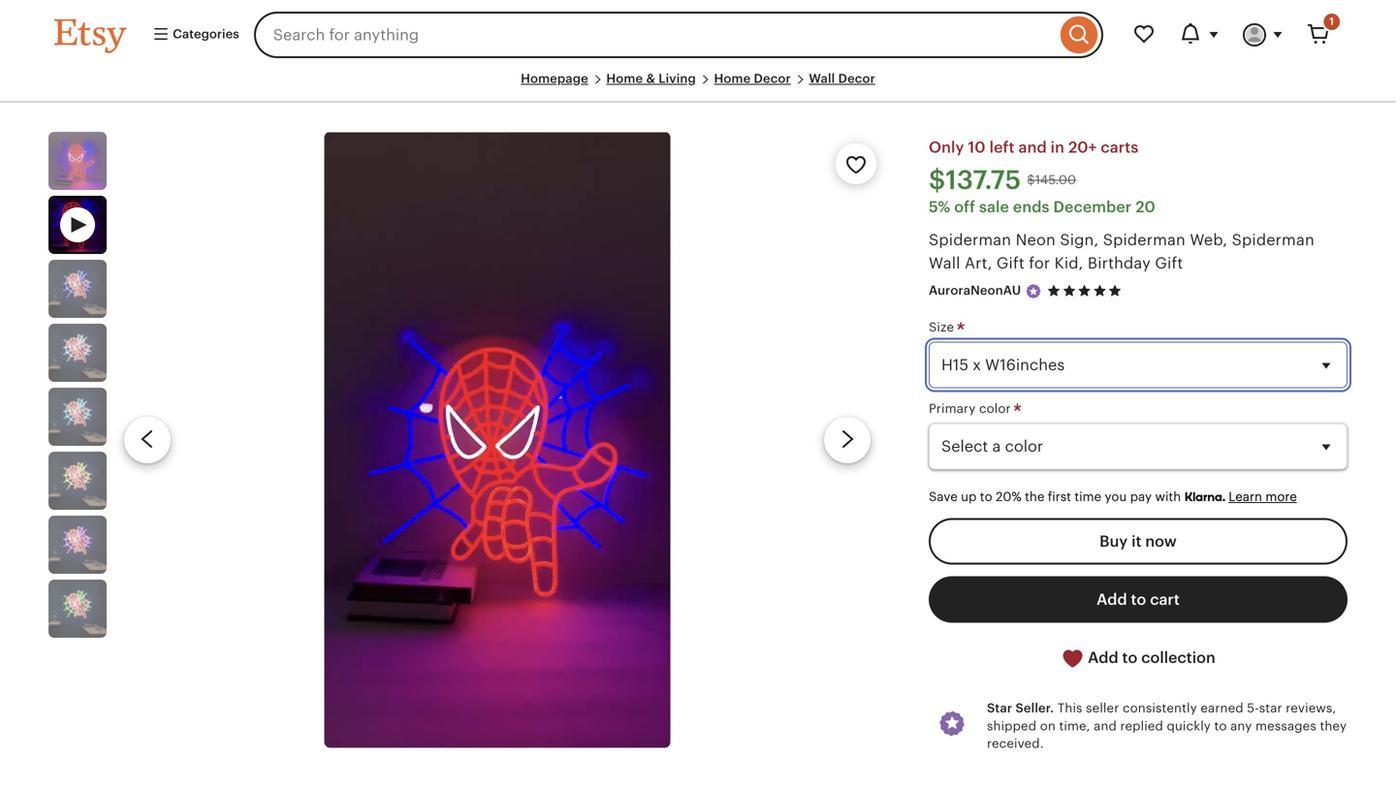 Task type: locate. For each thing, give the bounding box(es) containing it.
product video element
[[324, 132, 671, 748]]

spiderman down 20
[[1103, 231, 1186, 249]]

star
[[987, 701, 1013, 716]]

0 horizontal spatial spiderman
[[929, 231, 1012, 249]]

art,
[[965, 254, 992, 272]]

off
[[954, 198, 976, 216]]

wall right home decor
[[809, 71, 835, 86]]

2 horizontal spatial spiderman
[[1232, 231, 1315, 249]]

and down "seller" at the bottom right of page
[[1094, 719, 1117, 733]]

home
[[606, 71, 643, 86], [714, 71, 751, 86]]

seller
[[1086, 701, 1119, 716]]

gift left for
[[997, 254, 1025, 272]]

spiderman neon sign spiderman web spiderman wall art gift pink web image
[[48, 516, 107, 574]]

1 horizontal spatial gift
[[1155, 254, 1183, 272]]

gift right birthday
[[1155, 254, 1183, 272]]

gift
[[997, 254, 1025, 272], [1155, 254, 1183, 272]]

1 vertical spatial add
[[1088, 649, 1119, 666]]

1 horizontal spatial wall
[[929, 254, 961, 272]]

buy
[[1100, 533, 1128, 550]]

home for home decor
[[714, 71, 751, 86]]

0 horizontal spatial home
[[606, 71, 643, 86]]

home & living link
[[606, 71, 696, 86]]

1 home from the left
[[606, 71, 643, 86]]

0 horizontal spatial decor
[[754, 71, 791, 86]]

learn
[[1229, 490, 1262, 504]]

received.
[[987, 736, 1044, 751]]

in
[[1051, 139, 1065, 156]]

and left in
[[1019, 139, 1047, 156]]

earned
[[1201, 701, 1244, 716]]

to left collection
[[1122, 649, 1138, 666]]

2 decor from the left
[[838, 71, 876, 86]]

spiderman right web,
[[1232, 231, 1315, 249]]

wall decor
[[809, 71, 876, 86]]

kid,
[[1055, 254, 1084, 272]]

web,
[[1190, 231, 1228, 249]]

this
[[1058, 701, 1083, 716]]

sale
[[979, 198, 1009, 216]]

3 spiderman from the left
[[1232, 231, 1315, 249]]

add up "seller" at the bottom right of page
[[1088, 649, 1119, 666]]

spiderman neon sign, spiderman web, spiderman wall art, gift for kid, birthday gift
[[929, 231, 1315, 272]]

messages
[[1256, 719, 1317, 733]]

to inside the add to collection button
[[1122, 649, 1138, 666]]

to left cart
[[1131, 591, 1147, 608]]

home & living
[[606, 71, 696, 86]]

spiderman neon sign spiderman web spiderman wall art gift green web image
[[48, 580, 107, 638]]

1 horizontal spatial decor
[[838, 71, 876, 86]]

none search field inside categories banner
[[254, 12, 1104, 58]]

to
[[980, 490, 993, 504], [1131, 591, 1147, 608], [1122, 649, 1138, 666], [1215, 719, 1227, 733]]

menu bar
[[54, 70, 1342, 103]]

add to collection
[[1084, 649, 1216, 666]]

auroraneonau
[[929, 283, 1021, 298]]

time
[[1075, 490, 1102, 504]]

primary color
[[929, 401, 1015, 416]]

add for add to collection
[[1088, 649, 1119, 666]]

0 horizontal spatial gift
[[997, 254, 1025, 272]]

neon
[[1016, 231, 1056, 249]]

20%
[[996, 490, 1022, 504]]

the
[[1025, 490, 1045, 504]]

save
[[929, 490, 958, 504]]

consistently
[[1123, 701, 1197, 716]]

home right living
[[714, 71, 751, 86]]

wall left art,
[[929, 254, 961, 272]]

to down earned
[[1215, 719, 1227, 733]]

reviews,
[[1286, 701, 1337, 716]]

menu bar containing homepage
[[54, 70, 1342, 103]]

auroraneonau link
[[929, 283, 1021, 298]]

klarna.
[[1185, 490, 1225, 505]]

decor for home decor
[[754, 71, 791, 86]]

home for home & living
[[606, 71, 643, 86]]

primary
[[929, 401, 976, 416]]

None search field
[[254, 12, 1104, 58]]

spiderman neon sign spiderman web spiderman wall art gift image 1 image
[[48, 132, 107, 190]]

add left cart
[[1097, 591, 1127, 608]]

carts
[[1101, 139, 1139, 156]]

spiderman
[[929, 231, 1012, 249], [1103, 231, 1186, 249], [1232, 231, 1315, 249]]

1 vertical spatial and
[[1094, 719, 1117, 733]]

any
[[1231, 719, 1252, 733]]

save up to 20% the first time you pay with klarna. learn more
[[929, 490, 1297, 505]]

it
[[1132, 533, 1142, 550]]

spiderman neon sign spiderman web spiderman wall art gift yellow web image
[[48, 452, 107, 510]]

0 vertical spatial add
[[1097, 591, 1127, 608]]

first
[[1048, 490, 1071, 504]]

1 horizontal spatial spiderman
[[1103, 231, 1186, 249]]

sign,
[[1060, 231, 1099, 249]]

1 decor from the left
[[754, 71, 791, 86]]

home decor
[[714, 71, 791, 86]]

5-
[[1247, 701, 1259, 716]]

1 gift from the left
[[997, 254, 1025, 272]]

2 home from the left
[[714, 71, 751, 86]]

home left &
[[606, 71, 643, 86]]

and
[[1019, 139, 1047, 156], [1094, 719, 1117, 733]]

cart
[[1150, 591, 1180, 608]]

spiderman neon sign spiderman web spiderman wall art gift blue web image
[[48, 260, 107, 318]]

star seller.
[[987, 701, 1054, 716]]

to inside this seller consistently earned 5-star reviews, shipped on time, and replied quickly to any messages they received.
[[1215, 719, 1227, 733]]

decor for wall decor
[[838, 71, 876, 86]]

1 vertical spatial wall
[[929, 254, 961, 272]]

decor
[[754, 71, 791, 86], [838, 71, 876, 86]]

1 horizontal spatial and
[[1094, 719, 1117, 733]]

seller.
[[1016, 701, 1054, 716]]

add
[[1097, 591, 1127, 608], [1088, 649, 1119, 666]]

buy it now
[[1100, 533, 1177, 550]]

5% off sale ends december 20
[[929, 198, 1156, 216]]

wall
[[809, 71, 835, 86], [929, 254, 961, 272]]

home decor link
[[714, 71, 791, 86]]

add to cart button
[[929, 576, 1348, 623]]

spiderman up art,
[[929, 231, 1012, 249]]

to right up
[[980, 490, 993, 504]]

0 horizontal spatial and
[[1019, 139, 1047, 156]]

time,
[[1059, 719, 1091, 733]]

1 horizontal spatial home
[[714, 71, 751, 86]]

now
[[1146, 533, 1177, 550]]

left
[[990, 139, 1015, 156]]

0 horizontal spatial wall
[[809, 71, 835, 86]]

homepage link
[[521, 71, 588, 86]]

1 spiderman from the left
[[929, 231, 1012, 249]]



Task type: describe. For each thing, give the bounding box(es) containing it.
star_seller image
[[1025, 283, 1043, 300]]

size
[[929, 320, 958, 334]]

5%
[[929, 198, 951, 216]]

more
[[1266, 490, 1297, 504]]

add to cart
[[1097, 591, 1180, 608]]

1 link
[[1296, 12, 1342, 58]]

to inside add to cart button
[[1131, 591, 1147, 608]]

they
[[1320, 719, 1347, 733]]

living
[[659, 71, 696, 86]]

and inside this seller consistently earned 5-star reviews, shipped on time, and replied quickly to any messages they received.
[[1094, 719, 1117, 733]]

1
[[1330, 16, 1334, 28]]

shipped
[[987, 719, 1037, 733]]

spiderman neon sign spiderman web spiderman wall art gift ice blue web image
[[48, 388, 107, 446]]

replied
[[1121, 719, 1164, 733]]

categories
[[170, 27, 239, 41]]

categories banner
[[19, 0, 1377, 70]]

20
[[1136, 198, 1156, 216]]

with
[[1155, 490, 1181, 504]]

you
[[1105, 490, 1127, 504]]

wall decor link
[[809, 71, 876, 86]]

only 10 left and in 20+ carts
[[929, 139, 1139, 156]]

learn more button
[[1229, 490, 1297, 504]]

buy it now button
[[929, 518, 1348, 565]]

birthday
[[1088, 254, 1151, 272]]

$137.75
[[929, 166, 1021, 195]]

&
[[646, 71, 655, 86]]

quickly
[[1167, 719, 1211, 733]]

collection
[[1142, 649, 1216, 666]]

2 spiderman from the left
[[1103, 231, 1186, 249]]

categories button
[[138, 17, 248, 52]]

add for add to cart
[[1097, 591, 1127, 608]]

december
[[1054, 198, 1132, 216]]

Search for anything text field
[[254, 12, 1056, 58]]

on
[[1040, 719, 1056, 733]]

0 vertical spatial and
[[1019, 139, 1047, 156]]

add to collection button
[[929, 634, 1348, 682]]

up
[[961, 490, 977, 504]]

color
[[979, 401, 1011, 416]]

only
[[929, 139, 964, 156]]

2 gift from the left
[[1155, 254, 1183, 272]]

star
[[1259, 701, 1283, 716]]

$137.75 $145.00
[[929, 166, 1077, 195]]

$145.00
[[1027, 173, 1077, 187]]

20+
[[1069, 139, 1097, 156]]

this seller consistently earned 5-star reviews, shipped on time, and replied quickly to any messages they received.
[[987, 701, 1347, 751]]

pay
[[1130, 490, 1152, 504]]

10
[[968, 139, 986, 156]]

homepage
[[521, 71, 588, 86]]

for
[[1029, 254, 1050, 272]]

0 vertical spatial wall
[[809, 71, 835, 86]]

wall inside spiderman neon sign, spiderman web, spiderman wall art, gift for kid, birthday gift
[[929, 254, 961, 272]]

to inside save up to 20% the first time you pay with klarna. learn more
[[980, 490, 993, 504]]

ends
[[1013, 198, 1050, 216]]

spiderman neon sign spiderman web spiderman wall art gift white web image
[[48, 324, 107, 382]]



Task type: vqa. For each thing, say whether or not it's contained in the screenshot.
LAST MINUTE GIFTS
no



